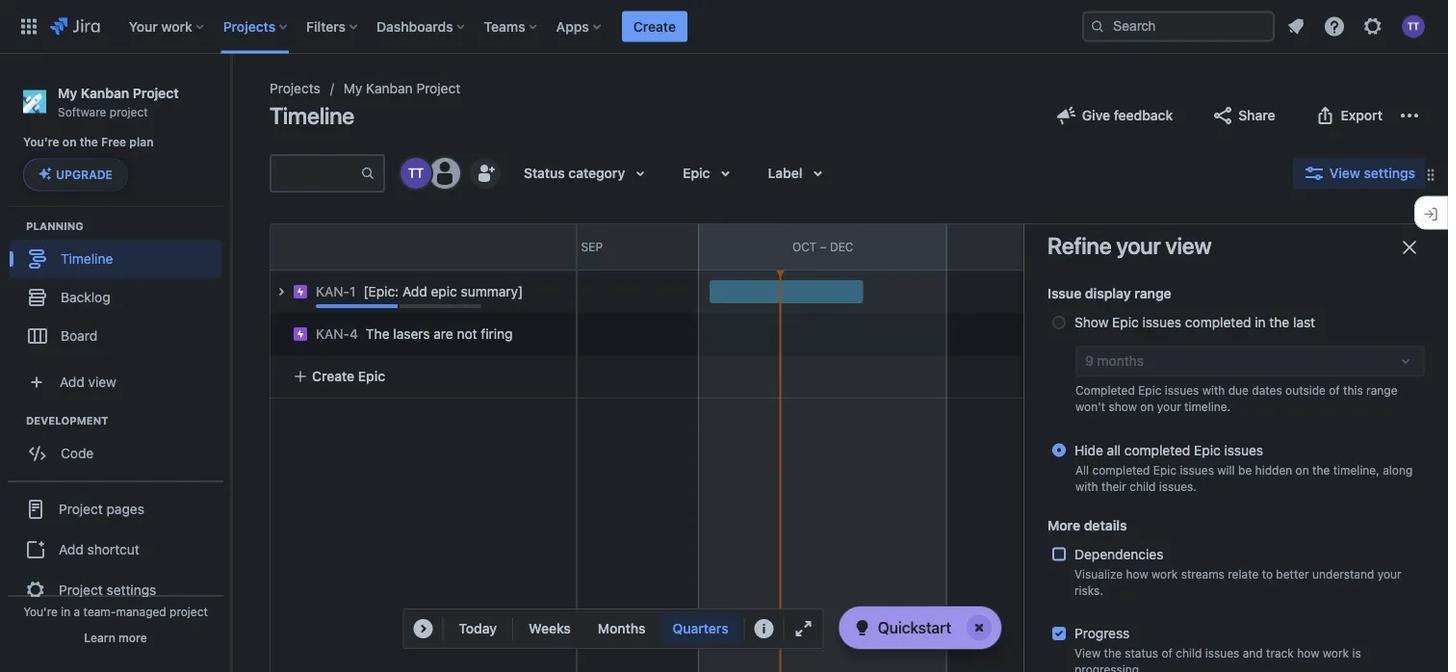 Task type: locate. For each thing, give the bounding box(es) containing it.
all
[[1076, 463, 1089, 476]]

2 epic image from the top
[[293, 327, 308, 342]]

column header up kan-1 link
[[205, 224, 451, 270]]

1 horizontal spatial view
[[1166, 232, 1212, 259]]

on right hidden
[[1296, 463, 1310, 476]]

work inside dropdown button
[[161, 18, 192, 34]]

of inside progress view the status of child issues and track how work is progressing.
[[1162, 646, 1173, 660]]

software
[[58, 105, 106, 118]]

jan – mar '24
[[1029, 240, 1111, 254]]

1 horizontal spatial range
[[1367, 383, 1398, 397]]

create inside primary "element"
[[634, 18, 676, 34]]

1 horizontal spatial with
[[1203, 383, 1225, 397]]

issues up timeline. on the bottom right of the page
[[1165, 383, 1199, 397]]

epic image left kan-1 link
[[293, 284, 308, 300]]

epic image left kan-4 link
[[293, 327, 308, 342]]

0 vertical spatial projects
[[223, 18, 276, 34]]

1 vertical spatial your
[[1157, 400, 1182, 413]]

progress
[[1075, 625, 1130, 641]]

child right 'status'
[[1176, 646, 1202, 660]]

column header down view settings icon
[[1193, 224, 1439, 270]]

1 epic image from the top
[[293, 284, 308, 300]]

of left this
[[1329, 383, 1340, 397]]

last
[[1294, 314, 1316, 330]]

development group
[[10, 413, 230, 478]]

jan
[[1029, 240, 1052, 254]]

2 vertical spatial your
[[1378, 567, 1402, 580]]

1 vertical spatial view
[[88, 374, 116, 390]]

with
[[1203, 383, 1225, 397], [1076, 479, 1099, 493]]

0 horizontal spatial child
[[1130, 479, 1156, 493]]

to
[[1262, 567, 1273, 580]]

1 vertical spatial settings
[[106, 582, 156, 598]]

1 vertical spatial kan-
[[316, 326, 350, 342]]

how right track
[[1298, 646, 1320, 660]]

your left timeline. on the bottom right of the page
[[1157, 400, 1182, 413]]

jul
[[547, 240, 568, 254]]

1 horizontal spatial on
[[1141, 400, 1154, 413]]

row group
[[270, 223, 576, 271], [260, 271, 576, 398]]

1 vertical spatial of
[[1162, 646, 1173, 660]]

– for mar
[[1055, 240, 1062, 254]]

None radio
[[1053, 315, 1066, 329]]

row containing kan-4
[[260, 308, 576, 355]]

my inside my kanban project software project
[[58, 85, 77, 101]]

0 vertical spatial child
[[1130, 479, 1156, 493]]

1 vertical spatial projects
[[270, 80, 321, 96]]

timeline down projects link
[[270, 102, 354, 129]]

lasers
[[393, 326, 430, 342]]

0 horizontal spatial how
[[1126, 567, 1149, 580]]

export icon image
[[1314, 104, 1337, 127]]

1 vertical spatial on
[[1141, 400, 1154, 413]]

work
[[161, 18, 192, 34], [1152, 567, 1178, 580], [1323, 646, 1349, 660]]

epic inside epic popup button
[[683, 165, 710, 181]]

0 vertical spatial how
[[1126, 567, 1149, 580]]

settings down export
[[1364, 165, 1416, 181]]

my up the software
[[58, 85, 77, 101]]

in
[[1255, 314, 1266, 330], [61, 605, 71, 618]]

work inside progress view the status of child issues and track how work is progressing.
[[1323, 646, 1349, 660]]

show
[[1109, 400, 1137, 413]]

1 horizontal spatial view
[[1330, 165, 1361, 181]]

1 – from the left
[[571, 240, 578, 254]]

– left dec
[[820, 240, 827, 254]]

view inside add view dropdown button
[[88, 374, 116, 390]]

share button
[[1200, 100, 1287, 131]]

your right understand
[[1378, 567, 1402, 580]]

epic image for kan-4 the lasers are not firing
[[293, 327, 308, 342]]

details
[[1084, 517, 1127, 533]]

the up progressing. on the right bottom of page
[[1104, 646, 1122, 660]]

not
[[457, 326, 477, 342]]

column header right the close icon
[[1439, 224, 1449, 270]]

with inside all completed epic issues will be hidden on the timeline, along with their child issues.
[[1076, 479, 1099, 493]]

mar
[[1065, 240, 1090, 254]]

the left timeline,
[[1313, 463, 1330, 476]]

work left is
[[1323, 646, 1349, 660]]

give feedback button
[[1044, 100, 1185, 131]]

of right 'status'
[[1162, 646, 1173, 660]]

backlog link
[[10, 278, 222, 316]]

0 horizontal spatial with
[[1076, 479, 1099, 493]]

with inside completed epic issues with due dates outside of this range won't show on your timeline.
[[1203, 383, 1225, 397]]

settings for view settings
[[1364, 165, 1416, 181]]

0 vertical spatial view
[[1330, 165, 1361, 181]]

kanban inside my kanban project software project
[[81, 85, 129, 101]]

jira image
[[50, 15, 100, 38], [50, 15, 100, 38]]

range right the display on the top right of the page
[[1135, 285, 1172, 301]]

0 horizontal spatial in
[[61, 605, 71, 618]]

0 horizontal spatial view
[[1075, 646, 1101, 660]]

– for dec
[[820, 240, 827, 254]]

1 horizontal spatial my
[[344, 80, 362, 96]]

today
[[459, 621, 497, 637]]

settings inside dropdown button
[[1364, 165, 1416, 181]]

1 vertical spatial work
[[1152, 567, 1178, 580]]

1 vertical spatial add
[[60, 374, 85, 390]]

1 vertical spatial timeline
[[61, 250, 113, 266]]

issues
[[1143, 314, 1182, 330], [1165, 383, 1199, 397], [1225, 441, 1264, 457], [1180, 463, 1214, 476], [1206, 646, 1240, 660]]

0 horizontal spatial my
[[58, 85, 77, 101]]

code link
[[10, 434, 222, 472]]

completed up their
[[1093, 463, 1150, 476]]

0 vertical spatial project
[[110, 105, 148, 118]]

row up kan-1 [epic: add epic summary]
[[271, 224, 576, 271]]

1 vertical spatial completed
[[1125, 441, 1191, 457]]

epic image inside cell
[[293, 284, 308, 300]]

kan- for 1
[[316, 284, 350, 300]]

work inside 'dependencies visualize how work streams relate to better understand your risks.'
[[1152, 567, 1178, 580]]

0 vertical spatial settings
[[1364, 165, 1416, 181]]

1 horizontal spatial work
[[1152, 567, 1178, 580]]

kanban for my kanban project software project
[[81, 85, 129, 101]]

add inside cell
[[403, 284, 427, 300]]

planning image
[[3, 214, 26, 237]]

project inside my kanban project software project
[[110, 105, 148, 118]]

1 you're from the top
[[23, 136, 59, 149]]

cell
[[270, 271, 576, 313]]

apps
[[556, 18, 589, 34]]

2 vertical spatial add
[[59, 541, 84, 557]]

1 horizontal spatial child
[[1176, 646, 1202, 660]]

dashboards
[[377, 18, 453, 34]]

primary element
[[12, 0, 1083, 53]]

label
[[768, 165, 803, 181]]

along
[[1383, 463, 1413, 476]]

apps button
[[551, 11, 609, 42]]

search image
[[1090, 19, 1106, 34]]

summary]
[[461, 284, 523, 300]]

1 vertical spatial with
[[1076, 479, 1099, 493]]

range right this
[[1367, 383, 1398, 397]]

my for my kanban project software project
[[58, 85, 77, 101]]

1 vertical spatial how
[[1298, 646, 1320, 660]]

with down all
[[1076, 479, 1099, 493]]

row down kan-1 [epic: add epic summary]
[[260, 308, 576, 355]]

your work
[[129, 18, 192, 34]]

1 horizontal spatial –
[[820, 240, 827, 254]]

1 horizontal spatial timeline
[[270, 102, 354, 129]]

settings up managed in the bottom left of the page
[[106, 582, 156, 598]]

kanban up the software
[[81, 85, 129, 101]]

filters button
[[301, 11, 365, 42]]

1 vertical spatial you're
[[23, 605, 58, 618]]

completed
[[1186, 314, 1252, 330], [1125, 441, 1191, 457], [1093, 463, 1150, 476]]

0 vertical spatial your
[[1117, 232, 1161, 259]]

their
[[1102, 479, 1127, 493]]

streams
[[1181, 567, 1225, 580]]

completed up issues.
[[1125, 441, 1191, 457]]

projects right sidebar navigation icon
[[270, 80, 321, 96]]

unassigned image
[[430, 158, 460, 189]]

banner
[[0, 0, 1449, 54]]

hide
[[1075, 441, 1104, 457]]

timeline up backlog
[[61, 250, 113, 266]]

view settings button
[[1293, 158, 1425, 189]]

completed up due
[[1186, 314, 1252, 330]]

completed inside all completed epic issues will be hidden on the timeline, along with their child issues.
[[1093, 463, 1150, 476]]

issues inside all completed epic issues will be hidden on the timeline, along with their child issues.
[[1180, 463, 1214, 476]]

cell inside timeline grid
[[270, 271, 576, 313]]

0 vertical spatial kan-
[[316, 284, 350, 300]]

risks.
[[1075, 583, 1104, 597]]

column header
[[205, 224, 451, 270], [1193, 224, 1439, 270], [1439, 224, 1449, 270]]

Search timeline text field
[[272, 156, 360, 191]]

1 horizontal spatial kanban
[[366, 80, 413, 96]]

in left a
[[61, 605, 71, 618]]

2 horizontal spatial work
[[1323, 646, 1349, 660]]

2 column header from the left
[[1193, 224, 1439, 270]]

work right your
[[161, 18, 192, 34]]

None radio
[[1053, 443, 1066, 456]]

2 vertical spatial completed
[[1093, 463, 1150, 476]]

completed
[[1076, 383, 1135, 397]]

1 vertical spatial row
[[260, 308, 576, 355]]

visualize
[[1075, 567, 1123, 580]]

create right apps "dropdown button"
[[634, 18, 676, 34]]

add left the shortcut
[[59, 541, 84, 557]]

create inside timeline grid
[[312, 368, 355, 384]]

display
[[1085, 285, 1131, 301]]

2 vertical spatial on
[[1296, 463, 1310, 476]]

0 horizontal spatial kanban
[[81, 85, 129, 101]]

0 horizontal spatial create
[[312, 368, 355, 384]]

and
[[1243, 646, 1263, 660]]

epic left label
[[683, 165, 710, 181]]

– right jan
[[1055, 240, 1062, 254]]

sep
[[581, 240, 603, 254]]

your right '24
[[1117, 232, 1161, 259]]

share image
[[1212, 104, 1235, 127]]

add shortcut
[[59, 541, 139, 557]]

2 you're from the top
[[23, 605, 58, 618]]

you're up upgrade button
[[23, 136, 59, 149]]

project right managed in the bottom left of the page
[[170, 605, 208, 618]]

1 vertical spatial view
[[1075, 646, 1101, 660]]

label button
[[757, 158, 841, 189]]

row group containing kan-1
[[260, 271, 576, 398]]

quarters button
[[661, 614, 740, 644]]

kan- inside cell
[[316, 284, 350, 300]]

projects
[[223, 18, 276, 34], [270, 80, 321, 96]]

issues up issues.
[[1180, 463, 1214, 476]]

add left epic
[[403, 284, 427, 300]]

you're left a
[[23, 605, 58, 618]]

on up upgrade button
[[62, 136, 77, 149]]

1 vertical spatial create
[[312, 368, 355, 384]]

create down kan-4 link
[[312, 368, 355, 384]]

0 vertical spatial you're
[[23, 136, 59, 149]]

0 horizontal spatial of
[[1162, 646, 1173, 660]]

view down board link
[[88, 374, 116, 390]]

kan-4 link
[[316, 325, 358, 344]]

in left last
[[1255, 314, 1266, 330]]

the left free
[[80, 136, 98, 149]]

settings image
[[1362, 15, 1385, 38]]

0 vertical spatial with
[[1203, 383, 1225, 397]]

kan- up kan-4 link
[[316, 284, 350, 300]]

1 horizontal spatial create
[[634, 18, 676, 34]]

0 horizontal spatial view
[[88, 374, 116, 390]]

my right projects link
[[344, 80, 362, 96]]

view right view settings icon
[[1330, 165, 1361, 181]]

projects for projects link
[[270, 80, 321, 96]]

projects button
[[217, 11, 295, 42]]

1 horizontal spatial in
[[1255, 314, 1266, 330]]

epic right completed
[[1139, 383, 1162, 397]]

0 horizontal spatial on
[[62, 136, 77, 149]]

cell containing kan-1
[[270, 271, 576, 313]]

kanban down dashboards
[[366, 80, 413, 96]]

planning group
[[10, 218, 230, 361]]

pages
[[106, 501, 144, 517]]

add inside button
[[59, 541, 84, 557]]

the inside progress view the status of child issues and track how work is progressing.
[[1104, 646, 1122, 660]]

0 horizontal spatial work
[[161, 18, 192, 34]]

of inside completed epic issues with due dates outside of this range won't show on your timeline.
[[1329, 383, 1340, 397]]

issues down the issue display range
[[1143, 314, 1182, 330]]

timeline grid
[[205, 223, 1449, 672]]

you're for you're in a team-managed project
[[23, 605, 58, 618]]

epic image inside "row"
[[293, 327, 308, 342]]

months button
[[586, 614, 657, 644]]

1 horizontal spatial settings
[[1364, 165, 1416, 181]]

will
[[1218, 463, 1235, 476]]

2 horizontal spatial on
[[1296, 463, 1310, 476]]

1 horizontal spatial how
[[1298, 646, 1320, 660]]

view down progress
[[1075, 646, 1101, 660]]

add people image
[[474, 162, 497, 185]]

2 – from the left
[[820, 240, 827, 254]]

0 vertical spatial create
[[634, 18, 676, 34]]

how
[[1126, 567, 1149, 580], [1298, 646, 1320, 660]]

group
[[8, 480, 223, 617]]

child
[[1130, 479, 1156, 493], [1176, 646, 1202, 660]]

banner containing your work
[[0, 0, 1449, 54]]

0 vertical spatial add
[[403, 284, 427, 300]]

0 horizontal spatial –
[[571, 240, 578, 254]]

project up plan
[[110, 105, 148, 118]]

add inside dropdown button
[[60, 374, 85, 390]]

view
[[1166, 232, 1212, 259], [88, 374, 116, 390]]

epic image
[[293, 284, 308, 300], [293, 327, 308, 342]]

projects link
[[270, 77, 321, 100]]

0 horizontal spatial timeline
[[61, 250, 113, 266]]

kanban for my kanban project
[[366, 80, 413, 96]]

appswitcher icon image
[[17, 15, 40, 38]]

create button
[[622, 11, 688, 42]]

projects up sidebar navigation icon
[[223, 18, 276, 34]]

your inside 'dependencies visualize how work streams relate to better understand your risks.'
[[1378, 567, 1402, 580]]

project up a
[[59, 582, 103, 598]]

0 horizontal spatial settings
[[106, 582, 156, 598]]

how down the dependencies
[[1126, 567, 1149, 580]]

epic
[[683, 165, 710, 181], [1113, 314, 1139, 330], [358, 368, 385, 384], [1139, 383, 1162, 397], [1194, 441, 1221, 457], [1154, 463, 1177, 476]]

2 kan- from the top
[[316, 326, 350, 342]]

child inside all completed epic issues will be hidden on the timeline, along with their child issues.
[[1130, 479, 1156, 493]]

the inside all completed epic issues will be hidden on the timeline, along with their child issues.
[[1313, 463, 1330, 476]]

dates
[[1252, 383, 1283, 397]]

range
[[1135, 285, 1172, 301], [1367, 383, 1398, 397]]

epic down the
[[358, 368, 385, 384]]

view up show epic issues completed in the last
[[1166, 232, 1212, 259]]

1 kan- from the top
[[316, 284, 350, 300]]

– right jul
[[571, 240, 578, 254]]

is
[[1353, 646, 1362, 660]]

kanban
[[366, 80, 413, 96], [81, 85, 129, 101]]

1 horizontal spatial project
[[170, 605, 208, 618]]

projects inside popup button
[[223, 18, 276, 34]]

1 vertical spatial epic image
[[293, 327, 308, 342]]

0 vertical spatial of
[[1329, 383, 1340, 397]]

add view button
[[12, 362, 220, 401]]

1 horizontal spatial of
[[1329, 383, 1340, 397]]

project up plan
[[133, 85, 179, 101]]

sidebar navigation image
[[210, 77, 252, 116]]

1 vertical spatial child
[[1176, 646, 1202, 660]]

all
[[1107, 441, 1121, 457]]

oct
[[793, 240, 817, 254]]

refine your view
[[1048, 232, 1212, 259]]

project settings
[[59, 582, 156, 598]]

on right show
[[1141, 400, 1154, 413]]

0 horizontal spatial project
[[110, 105, 148, 118]]

1 vertical spatial range
[[1367, 383, 1398, 397]]

issues.
[[1159, 479, 1197, 493]]

add for add shortcut
[[59, 541, 84, 557]]

0 vertical spatial on
[[62, 136, 77, 149]]

0 vertical spatial work
[[161, 18, 192, 34]]

project down dashboards dropdown button
[[417, 80, 461, 96]]

you're on the free plan
[[23, 136, 154, 149]]

row
[[271, 224, 576, 271], [260, 308, 576, 355]]

my kanban project link
[[344, 77, 461, 100]]

my
[[344, 80, 362, 96], [58, 85, 77, 101]]

add for add view
[[60, 374, 85, 390]]

upgrade
[[56, 168, 113, 181]]

2 vertical spatial work
[[1323, 646, 1349, 660]]

progressing.
[[1075, 663, 1143, 672]]

0 vertical spatial range
[[1135, 285, 1172, 301]]

issues left and
[[1206, 646, 1240, 660]]

add up development
[[60, 374, 85, 390]]

development image
[[3, 409, 26, 432]]

child right their
[[1130, 479, 1156, 493]]

work left streams
[[1152, 567, 1178, 580]]

on
[[62, 136, 77, 149], [1141, 400, 1154, 413], [1296, 463, 1310, 476]]

with up timeline. on the bottom right of the page
[[1203, 383, 1225, 397]]

2 horizontal spatial –
[[1055, 240, 1062, 254]]

kan- down kan-1 link
[[316, 326, 350, 342]]

0 vertical spatial timeline
[[270, 102, 354, 129]]

create
[[634, 18, 676, 34], [312, 368, 355, 384]]

epic down hide all completed epic issues
[[1154, 463, 1177, 476]]

3 – from the left
[[1055, 240, 1062, 254]]

teams
[[484, 18, 526, 34]]

0 vertical spatial epic image
[[293, 284, 308, 300]]

share
[[1239, 107, 1276, 123]]

kan- for 4
[[316, 326, 350, 342]]

issues up be
[[1225, 441, 1264, 457]]

epic
[[431, 284, 457, 300]]



Task type: describe. For each thing, give the bounding box(es) containing it.
hide all completed epic issues
[[1075, 441, 1264, 457]]

how inside progress view the status of child issues and track how work is progressing.
[[1298, 646, 1320, 660]]

weeks
[[529, 621, 571, 637]]

give
[[1082, 107, 1111, 123]]

firing
[[481, 326, 513, 342]]

board
[[61, 327, 97, 343]]

more
[[1048, 517, 1081, 533]]

outside
[[1286, 383, 1326, 397]]

issues inside progress view the status of child issues and track how work is progressing.
[[1206, 646, 1240, 660]]

you're for you're on the free plan
[[23, 136, 59, 149]]

add view
[[60, 374, 116, 390]]

status
[[1125, 646, 1159, 660]]

1
[[350, 284, 356, 300]]

teams button
[[478, 11, 545, 42]]

view inside progress view the status of child issues and track how work is progressing.
[[1075, 646, 1101, 660]]

on inside all completed epic issues will be hidden on the timeline, along with their child issues.
[[1296, 463, 1310, 476]]

add shortcut button
[[8, 530, 223, 569]]

kan-1 link
[[316, 282, 356, 301]]

[epic:
[[363, 284, 399, 300]]

give feedback
[[1082, 107, 1173, 123]]

dashboards button
[[371, 11, 473, 42]]

Search field
[[1083, 11, 1275, 42]]

planning
[[26, 219, 84, 232]]

be
[[1239, 463, 1252, 476]]

today button
[[447, 614, 509, 644]]

my kanban project
[[344, 80, 461, 96]]

project pages
[[59, 501, 144, 517]]

epic inside all completed epic issues will be hidden on the timeline, along with their child issues.
[[1154, 463, 1177, 476]]

create for create
[[634, 18, 676, 34]]

learn
[[84, 631, 115, 644]]

'24
[[1094, 240, 1111, 254]]

quickstart
[[878, 619, 952, 637]]

epic down the issue display range
[[1113, 314, 1139, 330]]

– for sep
[[571, 240, 578, 254]]

1 vertical spatial in
[[61, 605, 71, 618]]

0 vertical spatial row
[[271, 224, 576, 271]]

more details
[[1048, 517, 1127, 533]]

timeline.
[[1185, 400, 1231, 413]]

project up 'add shortcut'
[[59, 501, 103, 517]]

this
[[1344, 383, 1364, 397]]

how inside 'dependencies visualize how work streams relate to better understand your risks.'
[[1126, 567, 1149, 580]]

1 vertical spatial project
[[170, 605, 208, 618]]

view settings image
[[1303, 162, 1326, 185]]

epic inside completed epic issues with due dates outside of this range won't show on your timeline.
[[1139, 383, 1162, 397]]

hidden
[[1256, 463, 1293, 476]]

quarters
[[673, 621, 729, 637]]

months
[[598, 621, 646, 637]]

you're in a team-managed project
[[23, 605, 208, 618]]

on inside completed epic issues with due dates outside of this range won't show on your timeline.
[[1141, 400, 1154, 413]]

the left last
[[1270, 314, 1290, 330]]

close image
[[1399, 235, 1422, 259]]

status
[[524, 165, 565, 181]]

category
[[569, 165, 625, 181]]

a
[[74, 605, 80, 618]]

export
[[1341, 107, 1383, 123]]

show child issues image
[[270, 280, 293, 303]]

1 column header from the left
[[205, 224, 451, 270]]

development
[[26, 414, 108, 427]]

range inside completed epic issues with due dates outside of this range won't show on your timeline.
[[1367, 383, 1398, 397]]

dependencies visualize how work streams relate to better understand your risks.
[[1075, 546, 1402, 597]]

completed epic issues with due dates outside of this range won't show on your timeline.
[[1076, 383, 1398, 413]]

your
[[129, 18, 158, 34]]

managed
[[116, 605, 166, 618]]

4
[[350, 326, 358, 342]]

notifications image
[[1285, 15, 1308, 38]]

epic inside create epic button
[[358, 368, 385, 384]]

oct – dec
[[793, 240, 854, 254]]

terry turtle image
[[401, 158, 431, 189]]

project inside my kanban project software project
[[133, 85, 179, 101]]

epic up will
[[1194, 441, 1221, 457]]

project settings link
[[8, 569, 223, 611]]

your profile and settings image
[[1402, 15, 1425, 38]]

better
[[1277, 567, 1310, 580]]

code
[[61, 445, 94, 461]]

create for create epic
[[312, 368, 355, 384]]

show epic issues completed in the last
[[1075, 314, 1316, 330]]

feedback
[[1114, 107, 1173, 123]]

progress view the status of child issues and track how work is progressing.
[[1075, 625, 1362, 672]]

your inside completed epic issues with due dates outside of this range won't show on your timeline.
[[1157, 400, 1182, 413]]

kan-1 [epic: add epic summary]
[[316, 284, 523, 300]]

3 column header from the left
[[1439, 224, 1449, 270]]

timeline inside planning group
[[61, 250, 113, 266]]

settings for project settings
[[106, 582, 156, 598]]

my for my kanban project
[[344, 80, 362, 96]]

0 vertical spatial in
[[1255, 314, 1266, 330]]

0 vertical spatial completed
[[1186, 314, 1252, 330]]

projects for projects popup button
[[223, 18, 276, 34]]

issue
[[1048, 285, 1082, 301]]

0 vertical spatial view
[[1166, 232, 1212, 259]]

legend image
[[753, 617, 776, 641]]

view settings
[[1330, 165, 1416, 181]]

refine
[[1048, 232, 1112, 259]]

dependencies
[[1075, 546, 1164, 562]]

are
[[434, 326, 453, 342]]

status category
[[524, 165, 625, 181]]

create epic button
[[281, 359, 564, 394]]

issues inside completed epic issues with due dates outside of this range won't show on your timeline.
[[1165, 383, 1199, 397]]

epic image for kan-1 [epic: add epic summary]
[[293, 284, 308, 300]]

issue display range
[[1048, 285, 1172, 301]]

won't
[[1076, 400, 1106, 413]]

shortcut
[[87, 541, 139, 557]]

0 horizontal spatial range
[[1135, 285, 1172, 301]]

view inside "view settings" dropdown button
[[1330, 165, 1361, 181]]

group containing project pages
[[8, 480, 223, 617]]

quickstart button
[[840, 607, 1002, 649]]

filters
[[306, 18, 346, 34]]

more
[[119, 631, 147, 644]]

team-
[[83, 605, 116, 618]]

board link
[[10, 316, 222, 355]]

check image
[[851, 616, 874, 640]]

dismiss quickstart image
[[964, 613, 995, 643]]

project pages link
[[8, 488, 223, 530]]

jul – sep
[[547, 240, 603, 254]]

help image
[[1323, 15, 1346, 38]]

backlog
[[61, 289, 110, 305]]

enter full screen image
[[792, 617, 815, 641]]

child inside progress view the status of child issues and track how work is progressing.
[[1176, 646, 1202, 660]]



Task type: vqa. For each thing, say whether or not it's contained in the screenshot.
:dart: icon
no



